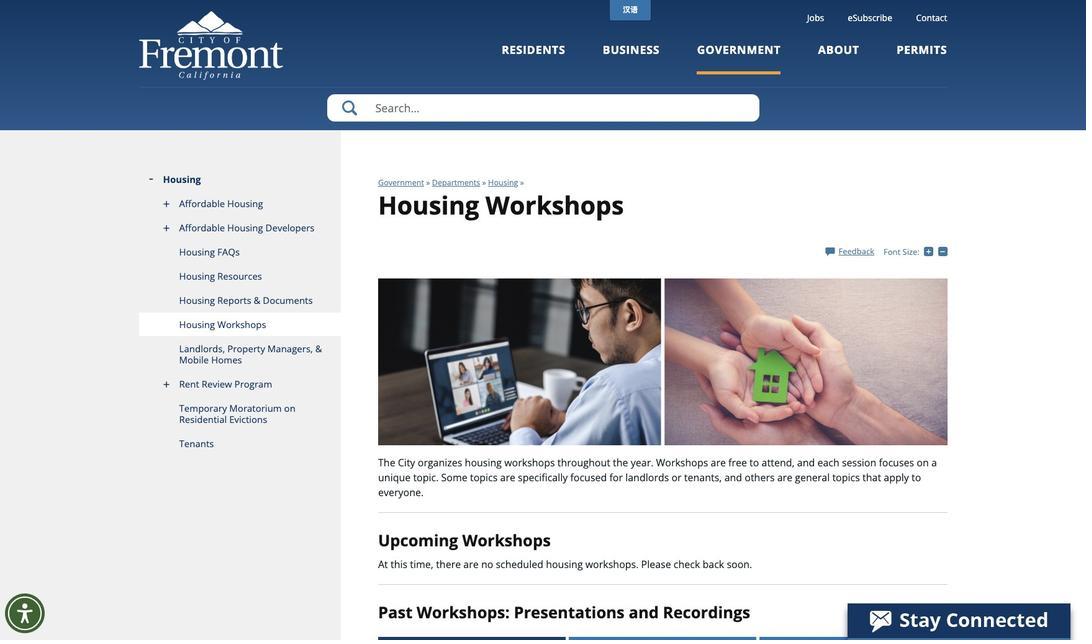 Task type: vqa. For each thing, say whether or not it's contained in the screenshot.
Homes
yes



Task type: locate. For each thing, give the bounding box(es) containing it.
government inside government » departments » housing housing workshops
[[378, 178, 424, 188]]

1 horizontal spatial &
[[315, 343, 322, 355]]

1 horizontal spatial government
[[697, 42, 781, 57]]

2 horizontal spatial tab
[[760, 638, 948, 641]]

or
[[672, 471, 682, 485]]

0 horizontal spatial topics
[[470, 471, 498, 485]]

presentations
[[514, 602, 625, 624]]

0 horizontal spatial housing link
[[139, 168, 341, 192]]

faqs
[[217, 246, 240, 258]]

affordable housing developers
[[179, 222, 315, 234]]

1 tab from the left
[[378, 638, 566, 641]]

and up general
[[797, 457, 815, 470]]

tab list inside the columnusercontrol3 main content
[[378, 637, 948, 641]]

0 vertical spatial housing
[[465, 457, 502, 470]]

workshops inside the city organizes housing workshops throughout the year. workshops are free to attend, and each session focuses on a unique topic. some topics are specifically focused for landlords or tenants, and others are general topics that apply to everyone.
[[656, 457, 708, 470]]

font
[[884, 247, 901, 258]]

0 horizontal spatial government link
[[378, 178, 424, 188]]

the
[[613, 457, 628, 470]]

everyone.
[[378, 486, 424, 500]]

1 affordable from the top
[[179, 198, 225, 210]]

affordable housing developers link
[[139, 216, 341, 240]]

past workshops: presentations and recordings
[[378, 602, 750, 624]]

&
[[254, 294, 260, 307], [315, 343, 322, 355]]

contact
[[916, 12, 947, 24]]

session
[[842, 457, 877, 470]]

0 vertical spatial affordable
[[179, 198, 225, 210]]

government link
[[697, 42, 781, 74], [378, 178, 424, 188]]

1 vertical spatial to
[[912, 471, 921, 485]]

to up others at the right of the page
[[750, 457, 759, 470]]

1 vertical spatial government link
[[378, 178, 424, 188]]

housing link right departments link
[[488, 178, 518, 188]]

2 vertical spatial and
[[629, 602, 659, 624]]

and
[[797, 457, 815, 470], [725, 471, 742, 485], [629, 602, 659, 624]]

2 topics from the left
[[833, 471, 860, 485]]

1 horizontal spatial tab
[[569, 638, 757, 641]]

» left departments link
[[426, 178, 430, 188]]

0 vertical spatial government
[[697, 42, 781, 57]]

housing resources
[[179, 270, 262, 283]]

topics right some
[[470, 471, 498, 485]]

- link
[[938, 246, 950, 257]]

0 horizontal spatial on
[[284, 402, 296, 415]]

tab
[[378, 638, 566, 641], [569, 638, 757, 641], [760, 638, 948, 641]]

& inside "landlords, property managers, & mobile homes"
[[315, 343, 322, 355]]

0 horizontal spatial to
[[750, 457, 759, 470]]

workshops:
[[417, 602, 510, 624]]

esubscribe
[[848, 12, 893, 24]]

to right "apply" on the bottom right of page
[[912, 471, 921, 485]]

columnusercontrol3 main content
[[341, 130, 950, 641]]

affordable up housing faqs
[[179, 222, 225, 234]]

1 horizontal spatial topics
[[833, 471, 860, 485]]

affordable
[[179, 198, 225, 210], [179, 222, 225, 234]]

housing
[[465, 457, 502, 470], [546, 558, 583, 572]]

housing up some
[[465, 457, 502, 470]]

2 affordable from the top
[[179, 222, 225, 234]]

affordable up affordable housing developers link
[[179, 198, 225, 210]]

& right managers,
[[315, 343, 322, 355]]

workshops
[[486, 188, 624, 222], [217, 319, 266, 331], [656, 457, 708, 470], [462, 530, 551, 552]]

0 horizontal spatial housing
[[465, 457, 502, 470]]

scheduled
[[496, 558, 543, 572]]

rent review program
[[179, 378, 272, 391]]

are left free
[[711, 457, 726, 470]]

are down workshops
[[500, 471, 515, 485]]

on left 'a'
[[917, 457, 929, 470]]

housing workshops
[[179, 319, 266, 331]]

recordings
[[663, 602, 750, 624]]

free
[[729, 457, 747, 470]]

1 vertical spatial affordable
[[179, 222, 225, 234]]

0 horizontal spatial and
[[629, 602, 659, 624]]

on right "moratorium"
[[284, 402, 296, 415]]

landlords,
[[179, 343, 225, 355]]

0 vertical spatial government link
[[697, 42, 781, 74]]

landlords, property managers, & mobile homes link
[[139, 337, 341, 373]]

0 horizontal spatial tab
[[378, 638, 566, 641]]

housing workshops header image
[[378, 279, 947, 446]]

temporary
[[179, 402, 227, 415]]

1 horizontal spatial on
[[917, 457, 929, 470]]

topics down the session
[[833, 471, 860, 485]]

this
[[391, 558, 408, 572]]

housing
[[163, 173, 201, 186], [488, 178, 518, 188], [378, 188, 479, 222], [227, 198, 263, 210], [227, 222, 263, 234], [179, 246, 215, 258], [179, 270, 215, 283], [179, 294, 215, 307], [179, 319, 215, 331]]

0 horizontal spatial government
[[378, 178, 424, 188]]

some
[[441, 471, 468, 485]]

check
[[674, 558, 700, 572]]

affordable for affordable housing developers
[[179, 222, 225, 234]]

1 vertical spatial on
[[917, 457, 929, 470]]

0 horizontal spatial »
[[426, 178, 430, 188]]

+ link
[[924, 246, 938, 257]]

housing faqs
[[179, 246, 240, 258]]

+
[[934, 246, 938, 257]]

program
[[235, 378, 272, 391]]

temporary moratorium on residential evictions
[[179, 402, 296, 426]]

3 tab from the left
[[760, 638, 948, 641]]

departments link
[[432, 178, 480, 188]]

no
[[481, 558, 493, 572]]

temporary moratorium on residential evictions link
[[139, 397, 341, 432]]

housing inside 'link'
[[179, 319, 215, 331]]

to
[[750, 457, 759, 470], [912, 471, 921, 485]]

workshops.
[[586, 558, 639, 572]]

and down please
[[629, 602, 659, 624]]

1 topics from the left
[[470, 471, 498, 485]]

tenants
[[179, 438, 214, 450]]

housing link up affordable housing
[[139, 168, 341, 192]]

1 horizontal spatial and
[[725, 471, 742, 485]]

1 vertical spatial government
[[378, 178, 424, 188]]

1 horizontal spatial housing link
[[488, 178, 518, 188]]

0 vertical spatial on
[[284, 402, 296, 415]]

» right departments link
[[482, 178, 486, 188]]

permits link
[[897, 42, 947, 74]]

»
[[426, 178, 430, 188], [482, 178, 486, 188]]

1 horizontal spatial housing
[[546, 558, 583, 572]]

& right reports
[[254, 294, 260, 307]]

1 vertical spatial &
[[315, 343, 322, 355]]

and down free
[[725, 471, 742, 485]]

font size: link
[[884, 247, 920, 258]]

on inside the city organizes housing workshops throughout the year. workshops are free to attend, and each session focuses on a unique topic. some topics are specifically focused for landlords or tenants, and others are general topics that apply to everyone.
[[917, 457, 929, 470]]

government for government » departments » housing housing workshops
[[378, 178, 424, 188]]

city
[[398, 457, 415, 470]]

workshops inside government » departments » housing housing workshops
[[486, 188, 624, 222]]

housing right scheduled
[[546, 558, 583, 572]]

1 horizontal spatial »
[[482, 178, 486, 188]]

on
[[284, 402, 296, 415], [917, 457, 929, 470]]

landlords, property managers, & mobile homes
[[179, 343, 322, 366]]

housing link
[[139, 168, 341, 192], [488, 178, 518, 188]]

are
[[711, 457, 726, 470], [500, 471, 515, 485], [777, 471, 793, 485], [464, 558, 479, 572]]

tab list
[[378, 637, 948, 641]]

2 horizontal spatial and
[[797, 457, 815, 470]]

workshops inside 'link'
[[217, 319, 266, 331]]

0 horizontal spatial &
[[254, 294, 260, 307]]



Task type: describe. For each thing, give the bounding box(es) containing it.
property
[[227, 343, 265, 355]]

workshops
[[504, 457, 555, 470]]

mobile
[[179, 354, 209, 366]]

affordable housing
[[179, 198, 263, 210]]

0 vertical spatial and
[[797, 457, 815, 470]]

government for government
[[697, 42, 781, 57]]

business
[[603, 42, 660, 57]]

contact link
[[916, 12, 947, 24]]

2 tab from the left
[[569, 638, 757, 641]]

Search text field
[[327, 94, 759, 122]]

topic.
[[413, 471, 439, 485]]

soon.
[[727, 558, 752, 572]]

there
[[436, 558, 461, 572]]

apply
[[884, 471, 909, 485]]

upcoming workshops
[[378, 530, 551, 552]]

residents link
[[502, 42, 566, 74]]

jobs
[[807, 12, 824, 24]]

-
[[947, 246, 950, 257]]

that
[[863, 471, 881, 485]]

0 vertical spatial &
[[254, 294, 260, 307]]

the city organizes housing workshops throughout the year. workshops are free to attend, and each session focuses on a unique topic. some topics are specifically focused for landlords or tenants, and others are general topics that apply to everyone.
[[378, 457, 937, 500]]

moratorium
[[229, 402, 282, 415]]

review
[[202, 378, 232, 391]]

2 » from the left
[[482, 178, 486, 188]]

at this time, there are no scheduled housing workshops. please check back soon.
[[378, 558, 752, 572]]

1 » from the left
[[426, 178, 430, 188]]

attend,
[[762, 457, 795, 470]]

1 horizontal spatial to
[[912, 471, 921, 485]]

past
[[378, 602, 413, 624]]

housing faqs link
[[139, 240, 341, 265]]

residential
[[179, 414, 227, 426]]

feedback
[[839, 246, 875, 257]]

housing reports & documents
[[179, 294, 313, 307]]

landlords
[[626, 471, 669, 485]]

specifically
[[518, 471, 568, 485]]

jobs link
[[807, 12, 824, 24]]

about
[[818, 42, 860, 57]]

year.
[[631, 457, 654, 470]]

others
[[745, 471, 775, 485]]

focused
[[570, 471, 607, 485]]

housing workshops link
[[139, 313, 341, 337]]

focuses
[[879, 457, 914, 470]]

esubscribe link
[[848, 12, 893, 24]]

throughout
[[558, 457, 610, 470]]

size:
[[903, 247, 920, 258]]

unique
[[378, 471, 411, 485]]

rent review program link
[[139, 373, 341, 397]]

government » departments » housing housing workshops
[[378, 178, 624, 222]]

general
[[795, 471, 830, 485]]

reports
[[217, 294, 251, 307]]

departments
[[432, 178, 480, 188]]

are left no
[[464, 558, 479, 572]]

business link
[[603, 42, 660, 74]]

0 vertical spatial to
[[750, 457, 759, 470]]

evictions
[[229, 414, 267, 426]]

1 vertical spatial and
[[725, 471, 742, 485]]

homes
[[211, 354, 242, 366]]

please
[[641, 558, 671, 572]]

upcoming
[[378, 530, 458, 552]]

about link
[[818, 42, 860, 74]]

residents
[[502, 42, 566, 57]]

each
[[818, 457, 840, 470]]

tenants link
[[139, 432, 341, 457]]

affordable for affordable housing
[[179, 198, 225, 210]]

managers,
[[268, 343, 313, 355]]

developers
[[266, 222, 315, 234]]

resources
[[217, 270, 262, 283]]

rent
[[179, 378, 199, 391]]

stay connected image
[[848, 604, 1070, 639]]

font size:
[[884, 247, 920, 258]]

1 horizontal spatial government link
[[697, 42, 781, 74]]

housing inside the city organizes housing workshops throughout the year. workshops are free to attend, and each session focuses on a unique topic. some topics are specifically focused for landlords or tenants, and others are general topics that apply to everyone.
[[465, 457, 502, 470]]

housing reports & documents link
[[139, 289, 341, 313]]

on inside temporary moratorium on residential evictions
[[284, 402, 296, 415]]

1 vertical spatial housing
[[546, 558, 583, 572]]

permits
[[897, 42, 947, 57]]

a
[[932, 457, 937, 470]]

feedback link
[[826, 246, 875, 257]]

are down attend,
[[777, 471, 793, 485]]

the
[[378, 457, 395, 470]]

for
[[610, 471, 623, 485]]

at
[[378, 558, 388, 572]]

affordable housing link
[[139, 192, 341, 216]]

documents
[[263, 294, 313, 307]]



